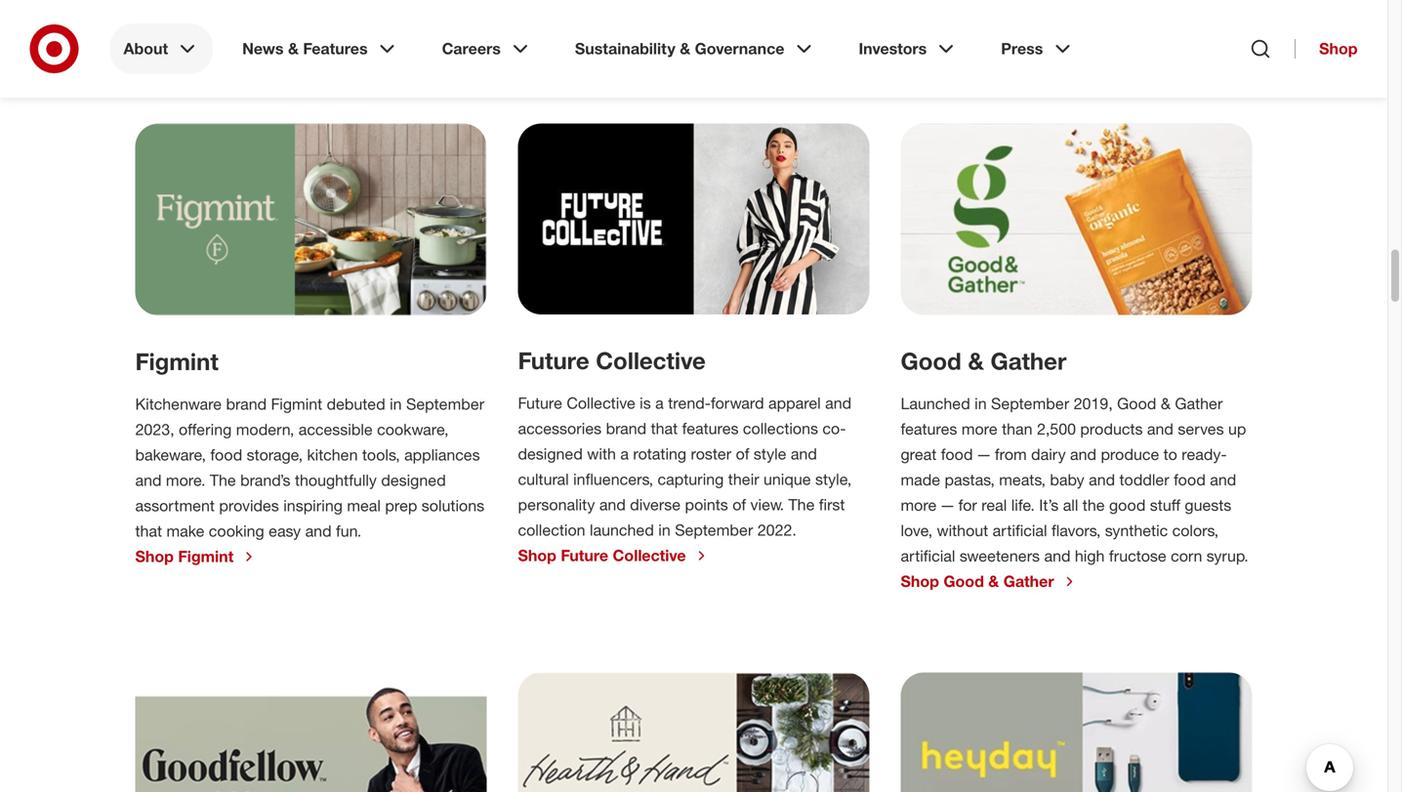 Task type: vqa. For each thing, say whether or not it's contained in the screenshot.
'team'
no



Task type: describe. For each thing, give the bounding box(es) containing it.
trend-
[[668, 394, 711, 413]]

2 vertical spatial figmint
[[178, 547, 234, 566]]

shop link
[[1296, 39, 1359, 59]]

serves
[[1179, 420, 1225, 439]]

brand's
[[240, 471, 291, 490]]

meal
[[347, 496, 381, 515]]

future for future collective
[[518, 346, 590, 375]]

and up guests
[[1211, 470, 1237, 489]]

shop everspring
[[518, 39, 641, 58]]

influencers,
[[574, 470, 654, 489]]

2023,
[[135, 420, 174, 439]]

mint green pots and pans on a stove and the word "figmint" and logo on a green background. image
[[135, 124, 487, 316]]

that inside kitchenware brand figmint debuted in september 2023, offering modern, accessible cookware, bakeware, food storage, kitchen tools, appliances and more. the brand's thoughtfully designed assortment provides inspiring meal prep solutions that make cooking easy and fun. shop figmint
[[135, 522, 162, 541]]

press
[[1002, 39, 1044, 58]]

love,
[[901, 521, 933, 540]]

and down flavors,
[[1045, 547, 1071, 566]]

synthetic
[[1106, 521, 1169, 540]]

features inside future collective is a trend-forward apparel and accessories brand that features collections co- designed with a rotating roster of style and cultural influencers, capturing their unique style, personality and diverse points of view. the first collection launched in september 2022. shop future collective
[[683, 419, 739, 438]]

about link
[[110, 23, 213, 74]]

storage,
[[247, 445, 303, 464]]

graphical user interface image
[[901, 673, 1253, 792]]

2 text image from the top
[[518, 673, 870, 792]]

press link
[[988, 23, 1089, 74]]

everspring
[[561, 39, 641, 58]]

unique
[[764, 470, 811, 489]]

and down influencers,
[[600, 495, 626, 515]]

personality
[[518, 495, 595, 515]]

in inside future collective is a trend-forward apparel and accessories brand that features collections co- designed with a rotating roster of style and cultural influencers, capturing their unique style, personality and diverse points of view. the first collection launched in september 2022. shop future collective
[[659, 521, 671, 540]]

fructose
[[1110, 547, 1167, 566]]

september inside kitchenware brand figmint debuted in september 2023, offering modern, accessible cookware, bakeware, food storage, kitchen tools, appliances and more. the brand's thoughtfully designed assortment provides inspiring meal prep solutions that make cooking easy and fun. shop figmint
[[406, 395, 485, 414]]

collection
[[518, 521, 586, 540]]

kitchenware
[[135, 395, 222, 414]]

flavors,
[[1052, 521, 1101, 540]]

2 vertical spatial good
[[944, 572, 985, 591]]

provides
[[219, 496, 279, 515]]

baby
[[1051, 470, 1085, 489]]

kitchenware brand figmint debuted in september 2023, offering modern, accessible cookware, bakeware, food storage, kitchen tools, appliances and more. the brand's thoughtfully designed assortment provides inspiring meal prep solutions that make cooking easy and fun. shop figmint
[[135, 395, 485, 566]]

modern,
[[236, 420, 294, 439]]

1 horizontal spatial food
[[942, 445, 974, 464]]

shop future collective link
[[518, 546, 710, 566]]

forward
[[711, 394, 765, 413]]

0 vertical spatial gather
[[991, 347, 1067, 375]]

launched in september 2019, good & gather features more than 2,500 products and serves up great food — from dairy and produce to ready- made pastas, meats, baby and toddler food and more — for real life. it's all the good stuff guests love, without artificial flavors, synthetic colors, artificial sweeteners and high fructose corn syrup. shop good & gather
[[901, 394, 1249, 591]]

2022.
[[758, 521, 797, 540]]

news & features
[[242, 39, 368, 58]]

1 horizontal spatial more
[[962, 420, 998, 439]]

in inside kitchenware brand figmint debuted in september 2023, offering modern, accessible cookware, bakeware, food storage, kitchen tools, appliances and more. the brand's thoughtfully designed assortment provides inspiring meal prep solutions that make cooking easy and fun. shop figmint
[[390, 395, 402, 414]]

diverse
[[630, 495, 681, 515]]

life.
[[1012, 496, 1035, 515]]

kitchen
[[307, 445, 358, 464]]

colors,
[[1173, 521, 1219, 540]]

guests
[[1186, 496, 1232, 515]]

rotating
[[633, 445, 687, 464]]

letter image
[[901, 124, 1253, 315]]

governance
[[695, 39, 785, 58]]

it's
[[1040, 496, 1059, 515]]

products
[[1081, 420, 1144, 439]]

meats,
[[1000, 470, 1046, 489]]

all
[[1064, 496, 1079, 515]]

0 vertical spatial figmint
[[135, 347, 219, 376]]

1 vertical spatial more
[[901, 496, 937, 515]]

2 vertical spatial collective
[[613, 546, 686, 565]]

investors
[[859, 39, 927, 58]]

offering
[[179, 420, 232, 439]]

food inside kitchenware brand figmint debuted in september 2023, offering modern, accessible cookware, bakeware, food storage, kitchen tools, appliances and more. the brand's thoughtfully designed assortment provides inspiring meal prep solutions that make cooking easy and fun. shop figmint
[[210, 445, 242, 464]]

future for future collective is a trend-forward apparel and accessories brand that features collections co- designed with a rotating roster of style and cultural influencers, capturing their unique style, personality and diverse points of view. the first collection launched in september 2022. shop future collective
[[518, 394, 563, 413]]

corn
[[1172, 547, 1203, 566]]

without
[[937, 521, 989, 540]]

more.
[[166, 471, 206, 490]]

good
[[1110, 496, 1146, 515]]

and down bakeware,
[[135, 471, 162, 490]]

up
[[1229, 420, 1247, 439]]

2019,
[[1074, 394, 1113, 413]]

and down the inspiring
[[305, 522, 332, 541]]

high
[[1076, 547, 1105, 566]]

view.
[[751, 495, 785, 515]]

with
[[587, 445, 616, 464]]

inspiring
[[284, 496, 343, 515]]

0 vertical spatial of
[[736, 445, 750, 464]]

brand inside future collective is a trend-forward apparel and accessories brand that features collections co- designed with a rotating roster of style and cultural influencers, capturing their unique style, personality and diverse points of view. the first collection launched in september 2022. shop future collective
[[606, 419, 647, 438]]

future collective
[[518, 346, 706, 375]]

launched
[[590, 521, 654, 540]]

0 horizontal spatial artificial
[[901, 547, 956, 566]]

than
[[1002, 420, 1033, 439]]

features
[[303, 39, 368, 58]]

sustainability & governance link
[[562, 23, 830, 74]]

designed inside kitchenware brand figmint debuted in september 2023, offering modern, accessible cookware, bakeware, food storage, kitchen tools, appliances and more. the brand's thoughtfully designed assortment provides inspiring meal prep solutions that make cooking easy and fun. shop figmint
[[381, 471, 446, 490]]

cooking
[[209, 522, 264, 541]]

investors link
[[846, 23, 972, 74]]

fun.
[[336, 522, 362, 541]]

the inside kitchenware brand figmint debuted in september 2023, offering modern, accessible cookware, bakeware, food storage, kitchen tools, appliances and more. the brand's thoughtfully designed assortment provides inspiring meal prep solutions that make cooking easy and fun. shop figmint
[[210, 471, 236, 490]]

collective for future collective
[[596, 346, 706, 375]]

cultural
[[518, 470, 569, 489]]

sweeteners
[[960, 547, 1041, 566]]

and up "to"
[[1148, 420, 1174, 439]]

make
[[167, 522, 205, 541]]

careers
[[442, 39, 501, 58]]

& for governance
[[680, 39, 691, 58]]

0 vertical spatial —
[[978, 445, 991, 464]]



Task type: locate. For each thing, give the bounding box(es) containing it.
designed
[[518, 445, 583, 464], [381, 471, 446, 490]]

for
[[959, 496, 978, 515]]

1 vertical spatial collective
[[567, 394, 636, 413]]

1 horizontal spatial —
[[978, 445, 991, 464]]

good down sweeteners
[[944, 572, 985, 591]]

more down made
[[901, 496, 937, 515]]

0 vertical spatial that
[[651, 419, 678, 438]]

1 text image from the top
[[518, 124, 870, 315]]

pastas,
[[945, 470, 995, 489]]

1 vertical spatial future
[[518, 394, 563, 413]]

about
[[124, 39, 168, 58]]

1 features from the left
[[683, 419, 739, 438]]

the down the unique
[[789, 495, 815, 515]]

& left governance
[[680, 39, 691, 58]]

that inside future collective is a trend-forward apparel and accessories brand that features collections co- designed with a rotating roster of style and cultural influencers, capturing their unique style, personality and diverse points of view. the first collection launched in september 2022. shop future collective
[[651, 419, 678, 438]]

their
[[729, 470, 760, 489]]

0 vertical spatial artificial
[[993, 521, 1048, 540]]

co-
[[823, 419, 847, 438]]

september up than
[[992, 394, 1070, 413]]

0 horizontal spatial —
[[942, 496, 955, 515]]

in down diverse
[[659, 521, 671, 540]]

1 vertical spatial the
[[789, 495, 815, 515]]

collective for future collective is a trend-forward apparel and accessories brand that features collections co- designed with a rotating roster of style and cultural influencers, capturing their unique style, personality and diverse points of view. the first collection launched in september 2022. shop future collective
[[567, 394, 636, 413]]

and up baby
[[1071, 445, 1097, 464]]

text image
[[518, 124, 870, 315], [518, 673, 870, 792]]

food
[[942, 445, 974, 464], [210, 445, 242, 464], [1174, 470, 1206, 489]]

0 horizontal spatial in
[[390, 395, 402, 414]]

features inside the "launched in september 2019, good & gather features more than 2,500 products and serves up great food — from dairy and produce to ready- made pastas, meats, baby and toddler food and more — for real life. it's all the good stuff guests love, without artificial flavors, synthetic colors, artificial sweeteners and high fructose corn syrup. shop good & gather"
[[901, 420, 958, 439]]

future collective is a trend-forward apparel and accessories brand that features collections co- designed with a rotating roster of style and cultural influencers, capturing their unique style, personality and diverse points of view. the first collection launched in september 2022. shop future collective
[[518, 394, 852, 565]]

food up pastas, on the right bottom of page
[[942, 445, 974, 464]]

& up "to"
[[1162, 394, 1171, 413]]

0 horizontal spatial a
[[621, 445, 629, 464]]

1 vertical spatial brand
[[606, 419, 647, 438]]

0 horizontal spatial designed
[[381, 471, 446, 490]]

and
[[826, 394, 852, 413], [1148, 420, 1174, 439], [791, 445, 818, 464], [1071, 445, 1097, 464], [1089, 470, 1116, 489], [1211, 470, 1237, 489], [135, 471, 162, 490], [600, 495, 626, 515], [305, 522, 332, 541], [1045, 547, 1071, 566]]

solutions
[[422, 496, 485, 515]]

1 vertical spatial good
[[1118, 394, 1157, 413]]

1 horizontal spatial september
[[675, 521, 754, 540]]

and up co-
[[826, 394, 852, 413]]

0 vertical spatial a
[[656, 394, 664, 413]]

1 horizontal spatial in
[[659, 521, 671, 540]]

that
[[651, 419, 678, 438], [135, 522, 162, 541]]

syrup.
[[1207, 547, 1249, 566]]

of up their
[[736, 445, 750, 464]]

september inside the "launched in september 2019, good & gather features more than 2,500 products and serves up great food — from dairy and produce to ready- made pastas, meats, baby and toddler food and more — for real life. it's all the good stuff guests love, without artificial flavors, synthetic colors, artificial sweeteners and high fructose corn syrup. shop good & gather"
[[992, 394, 1070, 413]]

the
[[1083, 496, 1106, 515]]

assortment
[[135, 496, 215, 515]]

0 horizontal spatial food
[[210, 445, 242, 464]]

1 vertical spatial gather
[[1176, 394, 1224, 413]]

tools,
[[362, 445, 400, 464]]

1 horizontal spatial designed
[[518, 445, 583, 464]]

& down sweeteners
[[989, 572, 1000, 591]]

collective down launched
[[613, 546, 686, 565]]

artificial down love,
[[901, 547, 956, 566]]

and up the
[[1089, 470, 1116, 489]]

1 horizontal spatial artificial
[[993, 521, 1048, 540]]

in down the good & gather
[[975, 394, 987, 413]]

1 vertical spatial that
[[135, 522, 162, 541]]

food down "ready-"
[[1174, 470, 1206, 489]]

produce
[[1102, 445, 1160, 464]]

news & features link
[[229, 23, 413, 74]]

in
[[975, 394, 987, 413], [390, 395, 402, 414], [659, 521, 671, 540]]

in up cookware,
[[390, 395, 402, 414]]

is
[[640, 394, 651, 413]]

good up products
[[1118, 394, 1157, 413]]

2 vertical spatial future
[[561, 546, 609, 565]]

1 horizontal spatial a
[[656, 394, 664, 413]]

2 features from the left
[[901, 420, 958, 439]]

0 vertical spatial the
[[210, 471, 236, 490]]

1 vertical spatial a
[[621, 445, 629, 464]]

figmint up the modern,
[[271, 395, 323, 414]]

news
[[242, 39, 284, 58]]

a right is
[[656, 394, 664, 413]]

1 horizontal spatial brand
[[606, 419, 647, 438]]

sustainability
[[575, 39, 676, 58]]

— left from
[[978, 445, 991, 464]]

good up the launched
[[901, 347, 962, 375]]

1 vertical spatial of
[[733, 495, 747, 515]]

that down assortment
[[135, 522, 162, 541]]

0 vertical spatial good
[[901, 347, 962, 375]]

bakeware,
[[135, 445, 206, 464]]

1 vertical spatial text image
[[518, 673, 870, 792]]

shop
[[518, 39, 557, 58], [1320, 39, 1359, 58], [518, 546, 557, 565], [135, 547, 174, 566], [901, 572, 940, 591]]

0 vertical spatial future
[[518, 346, 590, 375]]

artificial down the life.
[[993, 521, 1048, 540]]

the inside future collective is a trend-forward apparel and accessories brand that features collections co- designed with a rotating roster of style and cultural influencers, capturing their unique style, personality and diverse points of view. the first collection launched in september 2022. shop future collective
[[789, 495, 815, 515]]

1 horizontal spatial that
[[651, 419, 678, 438]]

2 horizontal spatial in
[[975, 394, 987, 413]]

0 horizontal spatial more
[[901, 496, 937, 515]]

stuff
[[1151, 496, 1181, 515]]

accessible
[[299, 420, 373, 439]]

september down points
[[675, 521, 754, 540]]

collective up is
[[596, 346, 706, 375]]

collective
[[596, 346, 706, 375], [567, 394, 636, 413], [613, 546, 686, 565]]

dairy
[[1032, 445, 1066, 464]]

points
[[685, 495, 729, 515]]

thoughtfully
[[295, 471, 377, 490]]

gather up serves on the bottom of the page
[[1176, 394, 1224, 413]]

more left than
[[962, 420, 998, 439]]

shop inside future collective is a trend-forward apparel and accessories brand that features collections co- designed with a rotating roster of style and cultural influencers, capturing their unique style, personality and diverse points of view. the first collection launched in september 2022. shop future collective
[[518, 546, 557, 565]]

the up provides
[[210, 471, 236, 490]]

in inside the "launched in september 2019, good & gather features more than 2,500 products and serves up great food — from dairy and produce to ready- made pastas, meats, baby and toddler food and more — for real life. it's all the good stuff guests love, without artificial flavors, synthetic colors, artificial sweeteners and high fructose corn syrup. shop good & gather"
[[975, 394, 987, 413]]

cookware,
[[377, 420, 449, 439]]

shop good & gather link
[[901, 572, 1078, 592]]

prep
[[385, 496, 418, 515]]

& for gather
[[969, 347, 985, 375]]

2 horizontal spatial september
[[992, 394, 1070, 413]]

food down offering
[[210, 445, 242, 464]]

september
[[992, 394, 1070, 413], [406, 395, 485, 414], [675, 521, 754, 540]]

and up the unique
[[791, 445, 818, 464]]

september up cookware,
[[406, 395, 485, 414]]

1 horizontal spatial features
[[901, 420, 958, 439]]

0 horizontal spatial brand
[[226, 395, 267, 414]]

brand inside kitchenware brand figmint debuted in september 2023, offering modern, accessible cookware, bakeware, food storage, kitchen tools, appliances and more. the brand's thoughtfully designed assortment provides inspiring meal prep solutions that make cooking easy and fun. shop figmint
[[226, 395, 267, 414]]

accessories
[[518, 419, 602, 438]]

careers link
[[428, 23, 546, 74]]

shop figmint link
[[135, 547, 257, 567]]

appliances
[[405, 445, 480, 464]]

gather up than
[[991, 347, 1067, 375]]

1 vertical spatial designed
[[381, 471, 446, 490]]

designed inside future collective is a trend-forward apparel and accessories brand that features collections co- designed with a rotating roster of style and cultural influencers, capturing their unique style, personality and diverse points of view. the first collection launched in september 2022. shop future collective
[[518, 445, 583, 464]]

gather
[[991, 347, 1067, 375], [1176, 394, 1224, 413], [1004, 572, 1055, 591]]

good & gather
[[901, 347, 1067, 375]]

first
[[820, 495, 846, 515]]

from
[[995, 445, 1028, 464]]

— left for on the bottom right
[[942, 496, 955, 515]]

sustainability & governance
[[575, 39, 785, 58]]

made
[[901, 470, 941, 489]]

0 vertical spatial collective
[[596, 346, 706, 375]]

features up roster
[[683, 419, 739, 438]]

& right news
[[288, 39, 299, 58]]

2,500
[[1038, 420, 1077, 439]]

0 horizontal spatial september
[[406, 395, 485, 414]]

features down the launched
[[901, 420, 958, 439]]

0 vertical spatial text image
[[518, 124, 870, 315]]

of down their
[[733, 495, 747, 515]]

style,
[[816, 470, 852, 489]]

1 vertical spatial artificial
[[901, 547, 956, 566]]

features
[[683, 419, 739, 438], [901, 420, 958, 439]]

to
[[1164, 445, 1178, 464]]

1 horizontal spatial the
[[789, 495, 815, 515]]

shop inside kitchenware brand figmint debuted in september 2023, offering modern, accessible cookware, bakeware, food storage, kitchen tools, appliances and more. the brand's thoughtfully designed assortment provides inspiring meal prep solutions that make cooking easy and fun. shop figmint
[[135, 547, 174, 566]]

future
[[518, 346, 590, 375], [518, 394, 563, 413], [561, 546, 609, 565]]

brand up the modern,
[[226, 395, 267, 414]]

roster
[[691, 445, 732, 464]]

brand down is
[[606, 419, 647, 438]]

gather down sweeteners
[[1004, 572, 1055, 591]]

collective down future collective
[[567, 394, 636, 413]]

a man in a suit image
[[135, 673, 487, 792]]

debuted
[[327, 395, 386, 414]]

figmint up kitchenware
[[135, 347, 219, 376]]

&
[[288, 39, 299, 58], [680, 39, 691, 58], [969, 347, 985, 375], [1162, 394, 1171, 413], [989, 572, 1000, 591]]

that up rotating at the bottom of page
[[651, 419, 678, 438]]

toddler
[[1120, 470, 1170, 489]]

0 vertical spatial designed
[[518, 445, 583, 464]]

launched
[[901, 394, 971, 413]]

0 horizontal spatial the
[[210, 471, 236, 490]]

september inside future collective is a trend-forward apparel and accessories brand that features collections co- designed with a rotating roster of style and cultural influencers, capturing their unique style, personality and diverse points of view. the first collection launched in september 2022. shop future collective
[[675, 521, 754, 540]]

shop everspring link
[[518, 39, 664, 58]]

& up the launched
[[969, 347, 985, 375]]

collections
[[743, 419, 819, 438]]

1 vertical spatial —
[[942, 496, 955, 515]]

style
[[754, 445, 787, 464]]

apparel
[[769, 394, 821, 413]]

0 vertical spatial brand
[[226, 395, 267, 414]]

designed up the cultural
[[518, 445, 583, 464]]

designed up prep
[[381, 471, 446, 490]]

figmint down make
[[178, 547, 234, 566]]

—
[[978, 445, 991, 464], [942, 496, 955, 515]]

shop inside the "launched in september 2019, good & gather features more than 2,500 products and serves up great food — from dairy and produce to ready- made pastas, meats, baby and toddler food and more — for real life. it's all the good stuff guests love, without artificial flavors, synthetic colors, artificial sweeteners and high fructose corn syrup. shop good & gather"
[[901, 572, 940, 591]]

0 horizontal spatial that
[[135, 522, 162, 541]]

a
[[656, 394, 664, 413], [621, 445, 629, 464]]

a right 'with'
[[621, 445, 629, 464]]

great
[[901, 445, 937, 464]]

& for features
[[288, 39, 299, 58]]

0 horizontal spatial features
[[683, 419, 739, 438]]

2 vertical spatial gather
[[1004, 572, 1055, 591]]

0 vertical spatial more
[[962, 420, 998, 439]]

1 vertical spatial figmint
[[271, 395, 323, 414]]

2 horizontal spatial food
[[1174, 470, 1206, 489]]



